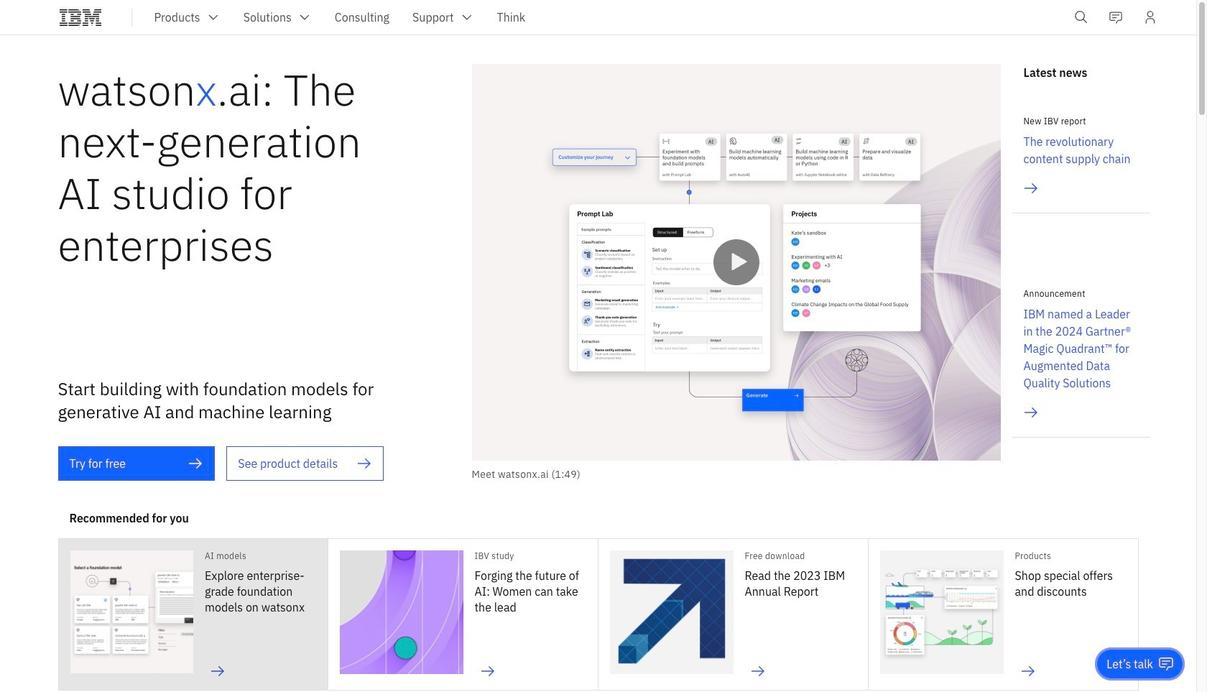 Task type: vqa. For each thing, say whether or not it's contained in the screenshot.
LET'S TALK element
yes



Task type: locate. For each thing, give the bounding box(es) containing it.
let's talk element
[[1107, 656, 1154, 672]]



